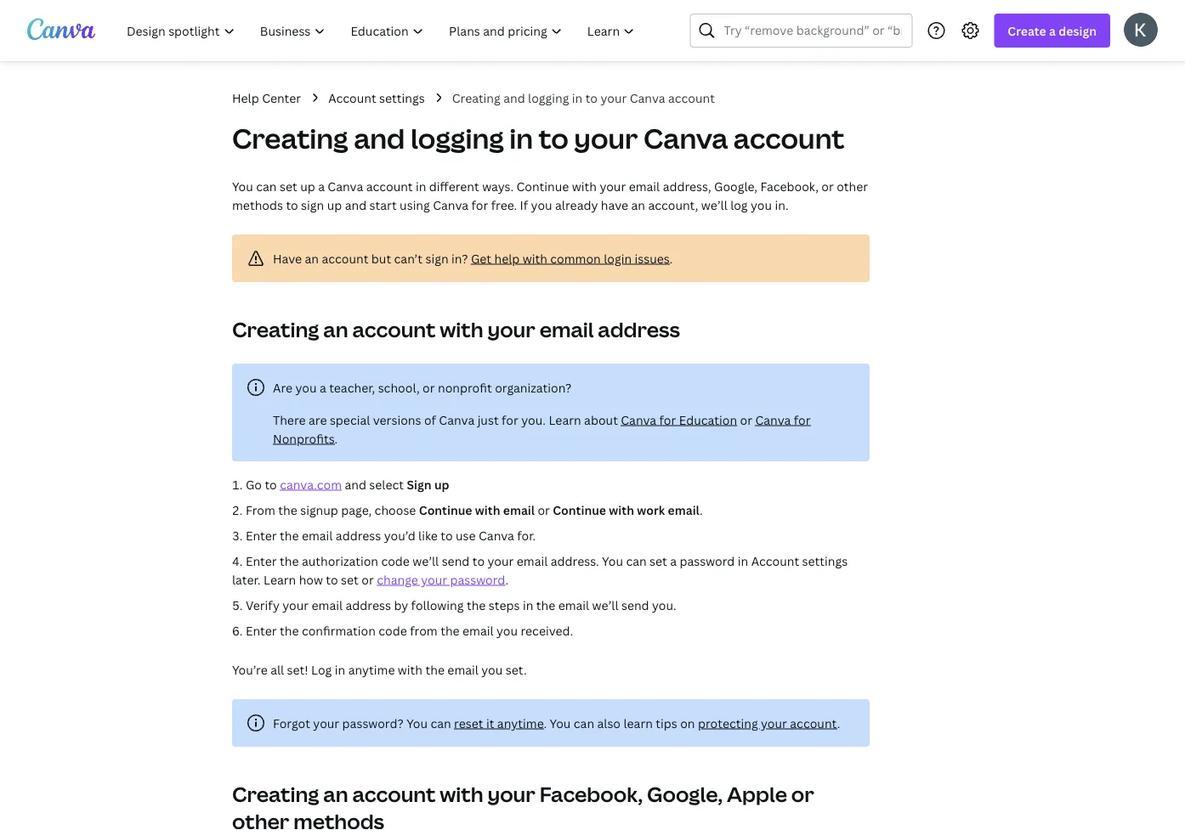 Task type: describe. For each thing, give the bounding box(es) containing it.
help center link
[[232, 88, 301, 107]]

send inside enter the authorization code we'll send to your email address. you can set a password in account settings later. learn how to set or
[[442, 553, 470, 569]]

email down signup
[[302, 528, 333, 544]]

about
[[584, 412, 618, 428]]

can't
[[394, 250, 423, 267]]

0 vertical spatial learn
[[549, 412, 581, 428]]

forgot
[[273, 715, 310, 732]]

or inside the you can set up a canva account in different ways. continue with your email address, google, facebook, or other methods to sign up and start using canva for free. if you already have an account, we'll log you in.
[[822, 178, 834, 194]]

can left reset
[[431, 715, 451, 732]]

of
[[424, 412, 436, 428]]

top level navigation element
[[116, 14, 649, 48]]

if
[[520, 197, 528, 213]]

account settings
[[328, 90, 425, 106]]

0 vertical spatial address
[[598, 316, 680, 343]]

a inside the you can set up a canva account in different ways. continue with your email address, google, facebook, or other methods to sign up and start using canva for free. if you already have an account, we'll log you in.
[[318, 178, 325, 194]]

just
[[477, 412, 499, 428]]

school,
[[378, 380, 420, 396]]

you inside enter the authorization code we'll send to your email address. you can set a password in account settings later. learn how to set or
[[602, 553, 623, 569]]

in.
[[775, 197, 789, 213]]

canva.com
[[280, 477, 342, 493]]

you right if
[[531, 197, 552, 213]]

email inside the you can set up a canva account in different ways. continue with your email address, google, facebook, or other methods to sign up and start using canva for free. if you already have an account, we'll log you in.
[[629, 178, 660, 194]]

confirmation
[[302, 623, 376, 639]]

organization?
[[495, 380, 572, 396]]

received.
[[521, 623, 573, 639]]

the inside enter the authorization code we'll send to your email address. you can set a password in account settings later. learn how to set or
[[280, 553, 299, 569]]

for.
[[517, 528, 536, 544]]

sign
[[407, 477, 432, 493]]

an for have an account but can't sign in? get help with common login issues .
[[305, 250, 319, 267]]

0 horizontal spatial you.
[[521, 412, 546, 428]]

canva for nonprofits
[[273, 412, 811, 447]]

but
[[371, 250, 391, 267]]

nonprofit
[[438, 380, 492, 396]]

select
[[369, 477, 404, 493]]

protecting
[[698, 715, 758, 732]]

get
[[471, 250, 491, 267]]

from the signup page, choose continue with email or continue with work email .
[[246, 502, 703, 518]]

you left set.
[[481, 662, 503, 678]]

with up use
[[475, 502, 500, 518]]

creating an account with your email address
[[232, 316, 680, 343]]

ways.
[[482, 178, 514, 194]]

email up received.
[[558, 597, 589, 613]]

address.
[[551, 553, 599, 569]]

signup
[[300, 502, 338, 518]]

are
[[273, 380, 293, 396]]

go
[[246, 477, 262, 493]]

2 vertical spatial set
[[341, 572, 359, 588]]

have an account but can't sign in? get help with common login issues .
[[273, 250, 673, 267]]

1 vertical spatial send
[[621, 597, 649, 613]]

are
[[309, 412, 327, 428]]

an inside the you can set up a canva account in different ways. continue with your email address, google, facebook, or other methods to sign up and start using canva for free. if you already have an account, we'll log you in.
[[631, 197, 645, 213]]

help
[[232, 90, 259, 106]]

create a design button
[[994, 14, 1110, 48]]

account settings link
[[328, 88, 425, 107]]

enter the confirmation code from the email you received.
[[246, 623, 573, 639]]

canva.com link
[[280, 477, 342, 493]]

0 horizontal spatial logging
[[411, 120, 504, 157]]

education
[[679, 412, 737, 428]]

help
[[494, 250, 520, 267]]

teacher,
[[329, 380, 375, 396]]

creating inside the creating an account with your facebook, google, apple or other methods
[[232, 781, 319, 808]]

have
[[273, 250, 302, 267]]

you'd
[[384, 528, 415, 544]]

reset it anytime link
[[454, 715, 544, 732]]

steps
[[489, 597, 520, 613]]

from
[[246, 502, 275, 518]]

there
[[273, 412, 306, 428]]

apple
[[727, 781, 787, 808]]

with inside the you can set up a canva account in different ways. continue with your email address, google, facebook, or other methods to sign up and start using canva for free. if you already have an account, we'll log you in.
[[572, 178, 597, 194]]

you left in.
[[751, 197, 772, 213]]

learn
[[624, 715, 653, 732]]

other inside the you can set up a canva account in different ways. continue with your email address, google, facebook, or other methods to sign up and start using canva for free. if you already have an account, we'll log you in.
[[837, 178, 868, 194]]

0 horizontal spatial anytime
[[348, 662, 395, 678]]

you right are at the top left of page
[[295, 380, 317, 396]]

by
[[394, 597, 408, 613]]

or inside enter the authorization code we'll send to your email address. you can set a password in account settings later. learn how to set or
[[362, 572, 374, 588]]

for inside canva for nonprofits
[[794, 412, 811, 428]]

in inside creating and logging in to your canva account link
[[572, 90, 583, 106]]

following
[[411, 597, 464, 613]]

email up organization?
[[540, 316, 594, 343]]

how
[[299, 572, 323, 588]]

a inside enter the authorization code we'll send to your email address. you can set a password in account settings later. learn how to set or
[[670, 553, 677, 569]]

we'll inside the you can set up a canva account in different ways. continue with your email address, google, facebook, or other methods to sign up and start using canva for free. if you already have an account, we'll log you in.
[[701, 197, 728, 213]]

go to canva.com and select sign up
[[246, 477, 449, 493]]

an for creating an account with your email address
[[323, 316, 348, 343]]

you're all set! log in anytime with the email you set.
[[232, 662, 527, 678]]

protecting your account link
[[698, 715, 837, 732]]

0 vertical spatial up
[[300, 178, 315, 194]]

verify your email address by following the steps in the email we'll send you.
[[246, 597, 677, 613]]

Try "remove background" or "brand kit" search field
[[724, 14, 901, 47]]

use
[[456, 528, 476, 544]]

work
[[637, 502, 665, 518]]

you can set up a canva account in different ways. continue with your email address, google, facebook, or other methods to sign up and start using canva for free. if you already have an account, we'll log you in.
[[232, 178, 868, 213]]

all
[[270, 662, 284, 678]]

using
[[400, 197, 430, 213]]

address,
[[663, 178, 711, 194]]

canva for nonprofits link
[[273, 412, 811, 447]]

with inside the creating an account with your facebook, google, apple or other methods
[[440, 781, 483, 808]]

to inside the you can set up a canva account in different ways. continue with your email address, google, facebook, or other methods to sign up and start using canva for free. if you already have an account, we'll log you in.
[[286, 197, 298, 213]]

with down enter the confirmation code from the email you received.
[[398, 662, 423, 678]]

are you a teacher, school, or nonprofit organization?
[[273, 380, 572, 396]]

email inside enter the authorization code we'll send to your email address. you can set a password in account settings later. learn how to set or
[[517, 553, 548, 569]]

other inside the creating an account with your facebook, google, apple or other methods
[[232, 808, 289, 831]]

2 horizontal spatial up
[[434, 477, 449, 493]]

your inside enter the authorization code we'll send to your email address. you can set a password in account settings later. learn how to set or
[[488, 553, 514, 569]]

facebook, inside the you can set up a canva account in different ways. continue with your email address, google, facebook, or other methods to sign up and start using canva for free. if you already have an account, we'll log you in.
[[760, 178, 819, 194]]

sign inside the you can set up a canva account in different ways. continue with your email address, google, facebook, or other methods to sign up and start using canva for free. if you already have an account, we'll log you in.
[[301, 197, 324, 213]]

account,
[[648, 197, 698, 213]]

1 vertical spatial creating and logging in to your canva account
[[232, 120, 844, 157]]

you're
[[232, 662, 268, 678]]

set inside the you can set up a canva account in different ways. continue with your email address, google, facebook, or other methods to sign up and start using canva for free. if you already have an account, we'll log you in.
[[280, 178, 297, 194]]

already
[[555, 197, 598, 213]]

with right help
[[523, 250, 547, 267]]

also
[[597, 715, 621, 732]]

2 horizontal spatial set
[[650, 553, 667, 569]]

for inside the you can set up a canva account in different ways. continue with your email address, google, facebook, or other methods to sign up and start using canva for free. if you already have an account, we'll log you in.
[[471, 197, 488, 213]]



Task type: locate. For each thing, give the bounding box(es) containing it.
1 vertical spatial code
[[379, 623, 407, 639]]

we'll inside enter the authorization code we'll send to your email address. you can set a password in account settings later. learn how to set or
[[413, 553, 439, 569]]

choose
[[375, 502, 416, 518]]

2 vertical spatial up
[[434, 477, 449, 493]]

1 horizontal spatial facebook,
[[760, 178, 819, 194]]

0 horizontal spatial learn
[[264, 572, 296, 588]]

up left the start
[[327, 197, 342, 213]]

code for we'll
[[381, 553, 410, 569]]

other
[[837, 178, 868, 194], [232, 808, 289, 831]]

code for from
[[379, 623, 407, 639]]

1 vertical spatial facebook,
[[540, 781, 643, 808]]

email right 'work'
[[668, 502, 700, 518]]

0 vertical spatial sign
[[301, 197, 324, 213]]

up up have
[[300, 178, 315, 194]]

enter the authorization code we'll send to your email address. you can set a password in account settings later. learn how to set or
[[232, 553, 848, 588]]

center
[[262, 90, 301, 106]]

0 vertical spatial other
[[837, 178, 868, 194]]

1 vertical spatial sign
[[426, 250, 449, 267]]

1 horizontal spatial send
[[621, 597, 649, 613]]

0 vertical spatial settings
[[379, 90, 425, 106]]

email down verify your email address by following the steps in the email we'll send you.
[[463, 623, 494, 639]]

0 vertical spatial you.
[[521, 412, 546, 428]]

2 vertical spatial address
[[346, 597, 391, 613]]

log
[[730, 197, 748, 213]]

can inside the you can set up a canva account in different ways. continue with your email address, google, facebook, or other methods to sign up and start using canva for free. if you already have an account, we'll log you in.
[[256, 178, 277, 194]]

1 vertical spatial up
[[327, 197, 342, 213]]

0 vertical spatial send
[[442, 553, 470, 569]]

we'll up change your password link
[[413, 553, 439, 569]]

account inside enter the authorization code we'll send to your email address. you can set a password in account settings later. learn how to set or
[[751, 553, 799, 569]]

nonprofits
[[273, 431, 335, 447]]

0 vertical spatial enter
[[246, 528, 277, 544]]

can
[[256, 178, 277, 194], [626, 553, 647, 569], [431, 715, 451, 732], [574, 715, 594, 732]]

in?
[[451, 250, 468, 267]]

change your password .
[[377, 572, 508, 588]]

create
[[1008, 23, 1046, 39]]

learn
[[549, 412, 581, 428], [264, 572, 296, 588]]

google, down on
[[647, 781, 723, 808]]

on
[[680, 715, 695, 732]]

enter the email address you'd like to use canva for.
[[246, 528, 536, 544]]

0 vertical spatial google,
[[714, 178, 757, 194]]

anytime
[[348, 662, 395, 678], [497, 715, 544, 732]]

1 horizontal spatial password
[[680, 553, 735, 569]]

0 vertical spatial set
[[280, 178, 297, 194]]

0 vertical spatial anytime
[[348, 662, 395, 678]]

it
[[486, 715, 494, 732]]

methods inside the creating an account with your facebook, google, apple or other methods
[[294, 808, 384, 831]]

canva
[[630, 90, 665, 106], [643, 120, 728, 157], [328, 178, 363, 194], [433, 197, 468, 213], [439, 412, 475, 428], [621, 412, 656, 428], [755, 412, 791, 428], [479, 528, 514, 544]]

you down steps in the bottom left of the page
[[496, 623, 518, 639]]

facebook, inside the creating an account with your facebook, google, apple or other methods
[[540, 781, 643, 808]]

with down reset
[[440, 781, 483, 808]]

code up change at the bottom of the page
[[381, 553, 410, 569]]

0 vertical spatial password
[[680, 553, 735, 569]]

1 horizontal spatial account
[[751, 553, 799, 569]]

code down by at bottom
[[379, 623, 407, 639]]

2 enter from the top
[[246, 553, 277, 569]]

page,
[[341, 502, 372, 518]]

learn up verify
[[264, 572, 296, 588]]

up
[[300, 178, 315, 194], [327, 197, 342, 213], [434, 477, 449, 493]]

with left 'work'
[[609, 502, 634, 518]]

1 vertical spatial account
[[751, 553, 799, 569]]

0 vertical spatial we'll
[[701, 197, 728, 213]]

account inside the you can set up a canva account in different ways. continue with your email address, google, facebook, or other methods to sign up and start using canva for free. if you already have an account, we'll log you in.
[[366, 178, 413, 194]]

1 horizontal spatial up
[[327, 197, 342, 213]]

0 horizontal spatial we'll
[[413, 553, 439, 569]]

1 vertical spatial learn
[[264, 572, 296, 588]]

can left also
[[574, 715, 594, 732]]

login
[[604, 250, 632, 267]]

2 vertical spatial enter
[[246, 623, 277, 639]]

enter for enter the confirmation code from the email you received.
[[246, 623, 277, 639]]

0 vertical spatial facebook,
[[760, 178, 819, 194]]

settings
[[379, 90, 425, 106], [802, 553, 848, 569]]

authorization
[[302, 553, 378, 569]]

1 horizontal spatial other
[[837, 178, 868, 194]]

forgot your password? you can reset it anytime . you can also learn tips on protecting your account .
[[273, 715, 840, 732]]

1 enter from the top
[[246, 528, 277, 544]]

email down for.
[[517, 553, 548, 569]]

1 vertical spatial google,
[[647, 781, 723, 808]]

you
[[232, 178, 253, 194], [602, 553, 623, 569], [406, 715, 428, 732], [550, 715, 571, 732]]

1 horizontal spatial settings
[[802, 553, 848, 569]]

your inside the you can set up a canva account in different ways. continue with your email address, google, facebook, or other methods to sign up and start using canva for free. if you already have an account, we'll log you in.
[[600, 178, 626, 194]]

your inside the creating an account with your facebook, google, apple or other methods
[[487, 781, 535, 808]]

continue inside the you can set up a canva account in different ways. continue with your email address, google, facebook, or other methods to sign up and start using canva for free. if you already have an account, we'll log you in.
[[516, 178, 569, 194]]

0 horizontal spatial send
[[442, 553, 470, 569]]

code
[[381, 553, 410, 569], [379, 623, 407, 639]]

password
[[680, 553, 735, 569], [450, 572, 505, 588]]

and inside the you can set up a canva account in different ways. continue with your email address, google, facebook, or other methods to sign up and start using canva for free. if you already have an account, we'll log you in.
[[345, 197, 367, 213]]

1 horizontal spatial you.
[[652, 597, 677, 613]]

tips
[[656, 715, 677, 732]]

1 horizontal spatial methods
[[294, 808, 384, 831]]

email up account,
[[629, 178, 660, 194]]

a inside dropdown button
[[1049, 23, 1056, 39]]

from
[[410, 623, 438, 639]]

2 vertical spatial we'll
[[592, 597, 618, 613]]

1 vertical spatial anytime
[[497, 715, 544, 732]]

address down issues
[[598, 316, 680, 343]]

have
[[601, 197, 628, 213]]

in inside enter the authorization code we'll send to your email address. you can set a password in account settings later. learn how to set or
[[738, 553, 748, 569]]

0 horizontal spatial account
[[328, 90, 376, 106]]

kendall parks image
[[1124, 13, 1158, 47]]

your
[[601, 90, 627, 106], [574, 120, 638, 157], [600, 178, 626, 194], [487, 316, 535, 343], [488, 553, 514, 569], [421, 572, 447, 588], [282, 597, 309, 613], [313, 715, 339, 732], [761, 715, 787, 732], [487, 781, 535, 808]]

1 vertical spatial set
[[650, 553, 667, 569]]

there are special versions of canva just for you. learn about canva for education or
[[273, 412, 755, 428]]

verify
[[246, 597, 280, 613]]

common
[[550, 250, 601, 267]]

in inside the you can set up a canva account in different ways. continue with your email address, google, facebook, or other methods to sign up and start using canva for free. if you already have an account, we'll log you in.
[[416, 178, 426, 194]]

1 vertical spatial settings
[[802, 553, 848, 569]]

1 horizontal spatial anytime
[[497, 715, 544, 732]]

1 vertical spatial methods
[[294, 808, 384, 831]]

an inside the creating an account with your facebook, google, apple or other methods
[[323, 781, 348, 808]]

1 vertical spatial you.
[[652, 597, 677, 613]]

address for verify your email address by following the steps in the email we'll send you.
[[346, 597, 391, 613]]

1 vertical spatial password
[[450, 572, 505, 588]]

google, inside the you can set up a canva account in different ways. continue with your email address, google, facebook, or other methods to sign up and start using canva for free. if you already have an account, we'll log you in.
[[714, 178, 757, 194]]

email up for.
[[503, 502, 535, 518]]

set down the authorization
[[341, 572, 359, 588]]

creating and logging in to your canva account
[[452, 90, 715, 106], [232, 120, 844, 157]]

1 horizontal spatial sign
[[426, 250, 449, 267]]

change your password link
[[377, 572, 505, 588]]

enter for enter the email address you'd like to use canva for.
[[246, 528, 277, 544]]

continue up like
[[419, 502, 472, 518]]

account
[[328, 90, 376, 106], [751, 553, 799, 569]]

the
[[278, 502, 297, 518], [280, 528, 299, 544], [280, 553, 299, 569], [467, 597, 486, 613], [536, 597, 555, 613], [280, 623, 299, 639], [440, 623, 460, 639], [425, 662, 445, 678]]

help center
[[232, 90, 301, 106]]

send
[[442, 553, 470, 569], [621, 597, 649, 613]]

later.
[[232, 572, 261, 588]]

1 vertical spatial other
[[232, 808, 289, 831]]

can inside enter the authorization code we'll send to your email address. you can set a password in account settings later. learn how to set or
[[626, 553, 647, 569]]

creating and logging in to your canva account link
[[452, 88, 715, 107]]

1 horizontal spatial set
[[341, 572, 359, 588]]

google, up 'log'
[[714, 178, 757, 194]]

log
[[311, 662, 332, 678]]

or
[[822, 178, 834, 194], [423, 380, 435, 396], [740, 412, 752, 428], [538, 502, 550, 518], [362, 572, 374, 588], [791, 781, 814, 808]]

like
[[418, 528, 438, 544]]

in
[[572, 90, 583, 106], [509, 120, 533, 157], [416, 178, 426, 194], [738, 553, 748, 569], [523, 597, 533, 613], [335, 662, 345, 678]]

enter for enter the authorization code we'll send to your email address. you can set a password in account settings later. learn how to set or
[[246, 553, 277, 569]]

facebook, up in.
[[760, 178, 819, 194]]

canva for education link
[[621, 412, 737, 428]]

issues
[[635, 250, 670, 267]]

sign left the in?
[[426, 250, 449, 267]]

email
[[629, 178, 660, 194], [540, 316, 594, 343], [503, 502, 535, 518], [668, 502, 700, 518], [302, 528, 333, 544], [517, 553, 548, 569], [312, 597, 343, 613], [558, 597, 589, 613], [463, 623, 494, 639], [447, 662, 479, 678]]

get help with common login issues link
[[471, 250, 670, 267]]

code inside enter the authorization code we'll send to your email address. you can set a password in account settings later. learn how to set or
[[381, 553, 410, 569]]

anytime right it
[[497, 715, 544, 732]]

learn left about
[[549, 412, 581, 428]]

2 horizontal spatial we'll
[[701, 197, 728, 213]]

an for creating an account with your facebook, google, apple or other methods
[[323, 781, 348, 808]]

1 vertical spatial we'll
[[413, 553, 439, 569]]

you
[[531, 197, 552, 213], [751, 197, 772, 213], [295, 380, 317, 396], [496, 623, 518, 639], [481, 662, 503, 678]]

methods inside the you can set up a canva account in different ways. continue with your email address, google, facebook, or other methods to sign up and start using canva for free. if you already have an account, we'll log you in.
[[232, 197, 283, 213]]

set down 'work'
[[650, 553, 667, 569]]

an
[[631, 197, 645, 213], [305, 250, 319, 267], [323, 316, 348, 343], [323, 781, 348, 808]]

can down 'work'
[[626, 553, 647, 569]]

3 enter from the top
[[246, 623, 277, 639]]

free.
[[491, 197, 517, 213]]

1 horizontal spatial logging
[[528, 90, 569, 106]]

reset
[[454, 715, 483, 732]]

0 vertical spatial creating and logging in to your canva account
[[452, 90, 715, 106]]

address down page,
[[336, 528, 381, 544]]

anytime right log
[[348, 662, 395, 678]]

0 horizontal spatial set
[[280, 178, 297, 194]]

start
[[369, 197, 397, 213]]

learn inside enter the authorization code we'll send to your email address. you can set a password in account settings later. learn how to set or
[[264, 572, 296, 588]]

enter down verify
[[246, 623, 277, 639]]

we'll left 'log'
[[701, 197, 728, 213]]

0 horizontal spatial other
[[232, 808, 289, 831]]

1 horizontal spatial we'll
[[592, 597, 618, 613]]

password inside enter the authorization code we'll send to your email address. you can set a password in account settings later. learn how to set or
[[680, 553, 735, 569]]

enter
[[246, 528, 277, 544], [246, 553, 277, 569], [246, 623, 277, 639]]

0 horizontal spatial sign
[[301, 197, 324, 213]]

0 vertical spatial account
[[328, 90, 376, 106]]

with
[[572, 178, 597, 194], [523, 250, 547, 267], [440, 316, 483, 343], [475, 502, 500, 518], [609, 502, 634, 518], [398, 662, 423, 678], [440, 781, 483, 808]]

design
[[1059, 23, 1097, 39]]

1 vertical spatial logging
[[411, 120, 504, 157]]

1 horizontal spatial learn
[[549, 412, 581, 428]]

facebook, down also
[[540, 781, 643, 808]]

1 vertical spatial enter
[[246, 553, 277, 569]]

0 vertical spatial methods
[[232, 197, 283, 213]]

0 horizontal spatial facebook,
[[540, 781, 643, 808]]

sign up have
[[301, 197, 324, 213]]

enter inside enter the authorization code we'll send to your email address. you can set a password in account settings later. learn how to set or
[[246, 553, 277, 569]]

up right sign
[[434, 477, 449, 493]]

enter down from
[[246, 528, 277, 544]]

you inside the you can set up a canva account in different ways. continue with your email address, google, facebook, or other methods to sign up and start using canva for free. if you already have an account, we'll log you in.
[[232, 178, 253, 194]]

0 horizontal spatial up
[[300, 178, 315, 194]]

can up have
[[256, 178, 277, 194]]

create a design
[[1008, 23, 1097, 39]]

we'll down address.
[[592, 597, 618, 613]]

change
[[377, 572, 418, 588]]

0 horizontal spatial settings
[[379, 90, 425, 106]]

continue up if
[[516, 178, 569, 194]]

special
[[330, 412, 370, 428]]

enter up the later. at left bottom
[[246, 553, 277, 569]]

with up already
[[572, 178, 597, 194]]

account inside the creating an account with your facebook, google, apple or other methods
[[352, 781, 436, 808]]

to
[[585, 90, 598, 106], [539, 120, 569, 157], [286, 197, 298, 213], [265, 477, 277, 493], [441, 528, 453, 544], [472, 553, 485, 569], [326, 572, 338, 588]]

canva inside canva for nonprofits
[[755, 412, 791, 428]]

creating
[[452, 90, 501, 106], [232, 120, 348, 157], [232, 316, 319, 343], [232, 781, 319, 808]]

google, inside the creating an account with your facebook, google, apple or other methods
[[647, 781, 723, 808]]

with up nonprofit
[[440, 316, 483, 343]]

settings inside enter the authorization code we'll send to your email address. you can set a password in account settings later. learn how to set or
[[802, 553, 848, 569]]

creating an account with your facebook, google, apple or other methods
[[232, 781, 814, 831]]

logging
[[528, 90, 569, 106], [411, 120, 504, 157]]

address left by at bottom
[[346, 597, 391, 613]]

set.
[[506, 662, 527, 678]]

set up have
[[280, 178, 297, 194]]

or inside the creating an account with your facebook, google, apple or other methods
[[791, 781, 814, 808]]

continue up address.
[[553, 502, 606, 518]]

address for enter the email address you'd like to use canva for.
[[336, 528, 381, 544]]

0 horizontal spatial methods
[[232, 197, 283, 213]]

0 horizontal spatial password
[[450, 572, 505, 588]]

1 vertical spatial address
[[336, 528, 381, 544]]

0 vertical spatial code
[[381, 553, 410, 569]]

email up confirmation
[[312, 597, 343, 613]]

0 vertical spatial logging
[[528, 90, 569, 106]]

email left set.
[[447, 662, 479, 678]]

different
[[429, 178, 479, 194]]

you.
[[521, 412, 546, 428], [652, 597, 677, 613]]

continue
[[516, 178, 569, 194], [419, 502, 472, 518], [553, 502, 606, 518]]



Task type: vqa. For each thing, say whether or not it's contained in the screenshot.
the Genericname382024 Element
no



